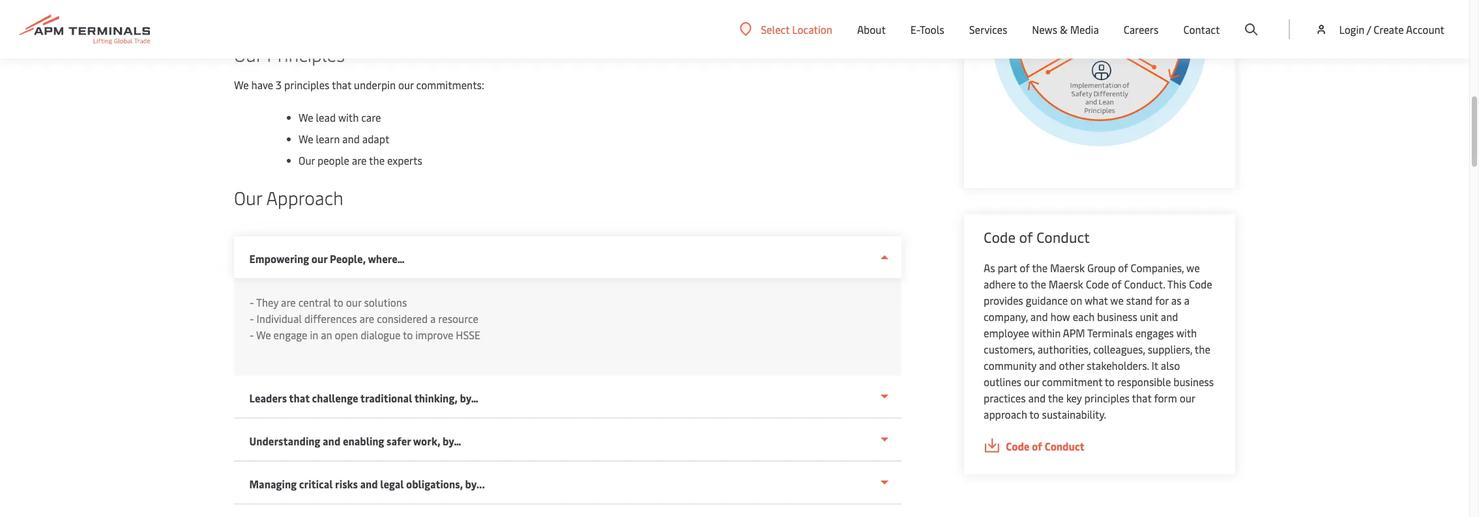 Task type: describe. For each thing, give the bounding box(es) containing it.
our right underpin
[[398, 78, 414, 92]]

code up what
[[1086, 277, 1110, 292]]

and inside dropdown button
[[361, 477, 378, 492]]

the up guidance
[[1031, 277, 1047, 292]]

people,
[[330, 252, 366, 266]]

a inside as part of the maersk group of companies, we adhere to the maersk code of conduct. this code provides guidance on what we stand for as a company, and how each business unit and employee within apm terminals engages with customers, authorities, colleagues, suppliers, the community and other stakeholders.  it also outlines our commitment to responsible business practices and the key principles that form our approach to sustainability.
[[1185, 293, 1190, 308]]

1 vertical spatial code of conduct
[[1006, 440, 1085, 454]]

to down stakeholders.
[[1105, 375, 1115, 389]]

are for central
[[281, 295, 296, 310]]

login / create account
[[1340, 22, 1445, 37]]

that inside as part of the maersk group of companies, we adhere to the maersk code of conduct. this code provides guidance on what we stand for as a company, and how each business unit and employee within apm terminals engages with customers, authorities, colleagues, suppliers, the community and other stakeholders.  it also outlines our commitment to responsible business practices and the key principles that form our approach to sustainability.
[[1133, 391, 1152, 406]]

1 horizontal spatial that
[[332, 78, 352, 92]]

central
[[299, 295, 331, 310]]

2 - from the top
[[250, 312, 254, 326]]

apm
[[1063, 326, 1086, 340]]

our inside dropdown button
[[312, 252, 328, 266]]

on
[[1071, 293, 1083, 308]]

e-
[[911, 22, 920, 37]]

news & media button
[[1033, 0, 1099, 59]]

leaders that challenge traditional thinking, by… button
[[234, 376, 902, 419]]

our approach
[[234, 185, 344, 210]]

0 horizontal spatial principles
[[284, 78, 330, 92]]

0 vertical spatial conduct
[[1037, 228, 1090, 247]]

1 horizontal spatial business
[[1174, 375, 1214, 389]]

services
[[970, 22, 1008, 37]]

e-tools
[[911, 22, 945, 37]]

engages
[[1136, 326, 1175, 340]]

we have 3 principles that underpin our commitments:
[[234, 78, 487, 92]]

group
[[1088, 261, 1116, 275]]

login / create account link
[[1316, 0, 1445, 59]]

and down authorities,
[[1040, 359, 1057, 373]]

understanding and enabling safer work, by…
[[250, 434, 462, 449]]

leaders
[[250, 391, 287, 406]]

suppliers,
[[1148, 342, 1193, 357]]

our for our principles
[[234, 42, 262, 67]]

the right suppliers,
[[1195, 342, 1211, 357]]

news & media
[[1033, 22, 1099, 37]]

select
[[761, 22, 790, 36]]

an
[[321, 328, 332, 342]]

approach
[[984, 408, 1028, 422]]

considered
[[377, 312, 428, 326]]

outlines
[[984, 375, 1022, 389]]

approach
[[266, 185, 344, 210]]

3 - from the top
[[250, 328, 254, 342]]

1 vertical spatial conduct
[[1045, 440, 1085, 454]]

with inside as part of the maersk group of companies, we adhere to the maersk code of conduct. this code provides guidance on what we stand for as a company, and how each business unit and employee within apm terminals engages with customers, authorities, colleagues, suppliers, the community and other stakeholders.  it also outlines our commitment to responsible business practices and the key principles that form our approach to sustainability.
[[1177, 326, 1197, 340]]

responsible
[[1118, 375, 1172, 389]]

commitments:
[[416, 78, 484, 92]]

authorities,
[[1038, 342, 1091, 357]]

our people are the experts
[[299, 153, 425, 168]]

account
[[1407, 22, 1445, 37]]

it
[[1152, 359, 1159, 373]]

as part of the maersk group of companies, we adhere to the maersk code of conduct. this code provides guidance on what we stand for as a company, and how each business unit and employee within apm terminals engages with customers, authorities, colleagues, suppliers, the community and other stakeholders.  it also outlines our commitment to responsible business practices and the key principles that form our approach to sustainability.
[[984, 261, 1214, 422]]

differences
[[305, 312, 357, 326]]

how
[[1051, 310, 1071, 324]]

1 vertical spatial maersk
[[1049, 277, 1084, 292]]

are for the
[[352, 153, 367, 168]]

company,
[[984, 310, 1028, 324]]

create
[[1374, 22, 1405, 37]]

code of conduct link
[[984, 439, 1216, 455]]

engage
[[274, 328, 308, 342]]

obligations,
[[407, 477, 463, 492]]

to right the approach
[[1030, 408, 1040, 422]]

principles
[[267, 42, 345, 67]]

stakeholders.
[[1087, 359, 1150, 373]]

safer
[[387, 434, 411, 449]]

and right practices
[[1029, 391, 1046, 406]]

careers button
[[1124, 0, 1159, 59]]

and inside dropdown button
[[323, 434, 341, 449]]

contact
[[1184, 22, 1221, 37]]

the down adapt
[[369, 153, 385, 168]]

as
[[984, 261, 996, 275]]

critical
[[300, 477, 333, 492]]

individual
[[257, 312, 302, 326]]

adhere
[[984, 277, 1016, 292]]

empowering
[[250, 252, 310, 266]]

where…
[[368, 252, 405, 266]]

experts
[[387, 153, 423, 168]]

people
[[318, 153, 349, 168]]

stand
[[1127, 293, 1153, 308]]

/
[[1367, 22, 1372, 37]]

0 vertical spatial maersk
[[1051, 261, 1085, 275]]

leaders that challenge traditional thinking, by…
[[250, 391, 479, 406]]

colleagues,
[[1094, 342, 1146, 357]]

community
[[984, 359, 1037, 373]]

open
[[335, 328, 358, 342]]

our down community
[[1024, 375, 1040, 389]]

thinking,
[[415, 391, 458, 406]]

and down as
[[1161, 310, 1179, 324]]

our for our people are the experts
[[299, 153, 315, 168]]

within
[[1032, 326, 1061, 340]]

risks
[[336, 477, 358, 492]]

the left key
[[1049, 391, 1064, 406]]

each
[[1073, 310, 1095, 324]]

what
[[1085, 293, 1108, 308]]

empowering our people, where… button
[[234, 237, 902, 278]]

employee
[[984, 326, 1030, 340]]

and right learn
[[342, 132, 360, 146]]

practices
[[984, 391, 1026, 406]]



Task type: vqa. For each thing, say whether or not it's contained in the screenshot.
E-Tools 'popup button'
yes



Task type: locate. For each thing, give the bounding box(es) containing it.
0 vertical spatial -
[[250, 295, 254, 310]]

2 horizontal spatial that
[[1133, 391, 1152, 406]]

we for we lead with care
[[299, 110, 313, 125]]

we left lead
[[299, 110, 313, 125]]

0 vertical spatial business
[[1098, 310, 1138, 324]]

2 vertical spatial -
[[250, 328, 254, 342]]

1 - from the top
[[250, 295, 254, 310]]

work,
[[414, 434, 441, 449]]

business down the also
[[1174, 375, 1214, 389]]

- left individual
[[250, 312, 254, 326]]

are
[[352, 153, 367, 168], [281, 295, 296, 310], [360, 312, 375, 326]]

conduct up the group
[[1037, 228, 1090, 247]]

login
[[1340, 22, 1365, 37]]

1 vertical spatial we
[[299, 110, 313, 125]]

3
[[276, 78, 282, 92]]

our left the "approach"
[[234, 185, 262, 210]]

and
[[342, 132, 360, 146], [1031, 310, 1048, 324], [1161, 310, 1179, 324], [1040, 359, 1057, 373], [1029, 391, 1046, 406], [323, 434, 341, 449], [361, 477, 378, 492]]

to up differences
[[334, 295, 344, 310]]

- left they
[[250, 295, 254, 310]]

have
[[251, 78, 273, 92]]

resource
[[438, 312, 479, 326]]

we lead with care
[[299, 110, 384, 125]]

and right risks
[[361, 477, 378, 492]]

to right adhere
[[1019, 277, 1029, 292]]

challenge
[[312, 391, 359, 406]]

0 vertical spatial our
[[234, 42, 262, 67]]

0 vertical spatial with
[[338, 110, 359, 125]]

principles inside as part of the maersk group of companies, we adhere to the maersk code of conduct. this code provides guidance on what we stand for as a company, and how each business unit and employee within apm terminals engages with customers, authorities, colleagues, suppliers, the community and other stakeholders.  it also outlines our commitment to responsible business practices and the key principles that form our approach to sustainability.
[[1085, 391, 1130, 406]]

we for we learn and adapt
[[299, 132, 313, 146]]

we
[[1187, 261, 1200, 275], [1111, 293, 1124, 308]]

1 horizontal spatial we
[[1187, 261, 1200, 275]]

managing critical risks and legal obligations, by... button
[[234, 462, 902, 505]]

commitment
[[1043, 375, 1103, 389]]

our inside - they are central to our solutions - individual differences are considered a resource - we engage in an open dialogue to improve hsse
[[346, 295, 362, 310]]

our right form
[[1180, 391, 1196, 406]]

code of conduct down sustainability.
[[1006, 440, 1085, 454]]

&
[[1060, 22, 1068, 37]]

1 vertical spatial principles
[[1085, 391, 1130, 406]]

our principles
[[234, 42, 345, 67]]

enabling
[[343, 434, 385, 449]]

location
[[793, 22, 833, 36]]

unit
[[1140, 310, 1159, 324]]

our
[[398, 78, 414, 92], [312, 252, 328, 266], [346, 295, 362, 310], [1024, 375, 1040, 389], [1180, 391, 1196, 406]]

that right leaders
[[289, 391, 310, 406]]

we left learn
[[299, 132, 313, 146]]

1 horizontal spatial with
[[1177, 326, 1197, 340]]

by… for leaders that challenge traditional thinking, by…
[[460, 391, 479, 406]]

for
[[1156, 293, 1169, 308]]

we for we have 3 principles that underpin our commitments:
[[234, 78, 249, 92]]

0 vertical spatial code of conduct
[[984, 228, 1090, 247]]

conduct down sustainability.
[[1045, 440, 1085, 454]]

our left people
[[299, 153, 315, 168]]

careers
[[1124, 22, 1159, 37]]

1 vertical spatial are
[[281, 295, 296, 310]]

news
[[1033, 22, 1058, 37]]

that up "we lead with care"
[[332, 78, 352, 92]]

0 horizontal spatial that
[[289, 391, 310, 406]]

terminals
[[1088, 326, 1133, 340]]

1 vertical spatial our
[[299, 153, 315, 168]]

tools
[[920, 22, 945, 37]]

1 vertical spatial a
[[431, 312, 436, 326]]

other
[[1060, 359, 1085, 373]]

they
[[256, 295, 279, 310]]

our for our approach
[[234, 185, 262, 210]]

0 horizontal spatial we
[[1111, 293, 1124, 308]]

0 vertical spatial by…
[[460, 391, 479, 406]]

our left people,
[[312, 252, 328, 266]]

conduct
[[1037, 228, 1090, 247], [1045, 440, 1085, 454]]

of
[[1020, 228, 1033, 247], [1020, 261, 1030, 275], [1119, 261, 1129, 275], [1112, 277, 1122, 292], [1032, 440, 1043, 454]]

code of conduct up the part
[[984, 228, 1090, 247]]

0 vertical spatial a
[[1185, 293, 1190, 308]]

2 vertical spatial are
[[360, 312, 375, 326]]

companies,
[[1131, 261, 1185, 275]]

by… inside dropdown button
[[443, 434, 462, 449]]

traditional
[[361, 391, 413, 406]]

principles right key
[[1085, 391, 1130, 406]]

a up improve at left
[[431, 312, 436, 326]]

contact button
[[1184, 0, 1221, 59]]

understanding
[[250, 434, 321, 449]]

0 vertical spatial principles
[[284, 78, 330, 92]]

1 horizontal spatial principles
[[1085, 391, 1130, 406]]

0 horizontal spatial with
[[338, 110, 359, 125]]

0 horizontal spatial business
[[1098, 310, 1138, 324]]

-
[[250, 295, 254, 310], [250, 312, 254, 326], [250, 328, 254, 342]]

0 vertical spatial we
[[1187, 261, 1200, 275]]

in
[[310, 328, 318, 342]]

we left the have
[[234, 78, 249, 92]]

0 vertical spatial we
[[234, 78, 249, 92]]

this
[[1168, 277, 1187, 292]]

customers,
[[984, 342, 1036, 357]]

that
[[332, 78, 352, 92], [289, 391, 310, 406], [1133, 391, 1152, 406]]

by… right work,
[[443, 434, 462, 449]]

e-tools button
[[911, 0, 945, 59]]

1 vertical spatial business
[[1174, 375, 1214, 389]]

our up the have
[[234, 42, 262, 67]]

guidance
[[1026, 293, 1068, 308]]

hsse
[[456, 328, 481, 342]]

solutions
[[364, 295, 407, 310]]

sustainability.
[[1043, 408, 1107, 422]]

with
[[338, 110, 359, 125], [1177, 326, 1197, 340]]

about button
[[858, 0, 886, 59]]

about
[[858, 22, 886, 37]]

1 vertical spatial by…
[[443, 434, 462, 449]]

form
[[1155, 391, 1178, 406]]

also
[[1161, 359, 1181, 373]]

with up suppliers,
[[1177, 326, 1197, 340]]

by… for understanding and enabling safer work, by…
[[443, 434, 462, 449]]

lead
[[316, 110, 336, 125]]

to down considered
[[403, 328, 413, 342]]

2 vertical spatial our
[[234, 185, 262, 210]]

principles
[[284, 78, 330, 92], [1085, 391, 1130, 406]]

key
[[1067, 391, 1082, 406]]

legal
[[381, 477, 404, 492]]

1 vertical spatial -
[[250, 312, 254, 326]]

by… right thinking,
[[460, 391, 479, 406]]

0 vertical spatial are
[[352, 153, 367, 168]]

code right this
[[1190, 277, 1213, 292]]

services button
[[970, 0, 1008, 59]]

part
[[998, 261, 1018, 275]]

maersk
[[1051, 261, 1085, 275], [1049, 277, 1084, 292]]

and left enabling
[[323, 434, 341, 449]]

are right people
[[352, 153, 367, 168]]

code down the approach
[[1006, 440, 1030, 454]]

are up individual
[[281, 295, 296, 310]]

we
[[234, 78, 249, 92], [299, 110, 313, 125], [299, 132, 313, 146]]

a right as
[[1185, 293, 1190, 308]]

care
[[361, 110, 381, 125]]

business up terminals
[[1098, 310, 1138, 324]]

business
[[1098, 310, 1138, 324], [1174, 375, 1214, 389]]

principles right 3 at the left top of page
[[284, 78, 330, 92]]

our up differences
[[346, 295, 362, 310]]

2 vertical spatial we
[[299, 132, 313, 146]]

and up the within
[[1031, 310, 1048, 324]]

hsse image
[[984, 0, 1216, 155]]

learn
[[316, 132, 340, 146]]

as
[[1172, 293, 1182, 308]]

the right the part
[[1032, 261, 1048, 275]]

with up we learn and adapt
[[338, 110, 359, 125]]

1 vertical spatial with
[[1177, 326, 1197, 340]]

a inside - they are central to our solutions - individual differences are considered a resource - we engage in an open dialogue to improve hsse
[[431, 312, 436, 326]]

we right what
[[1111, 293, 1124, 308]]

code up the part
[[984, 228, 1016, 247]]

1 vertical spatial we
[[1111, 293, 1124, 308]]

conduct.
[[1125, 277, 1166, 292]]

that inside dropdown button
[[289, 391, 310, 406]]

select location button
[[740, 22, 833, 36]]

- left engage
[[250, 328, 254, 342]]

by… inside dropdown button
[[460, 391, 479, 406]]

1 horizontal spatial a
[[1185, 293, 1190, 308]]

managing
[[250, 477, 297, 492]]

are up dialogue
[[360, 312, 375, 326]]

we up this
[[1187, 261, 1200, 275]]

underpin
[[354, 78, 396, 92]]

that down responsible
[[1133, 391, 1152, 406]]

0 horizontal spatial a
[[431, 312, 436, 326]]

understanding and enabling safer work, by… button
[[234, 419, 902, 462]]



